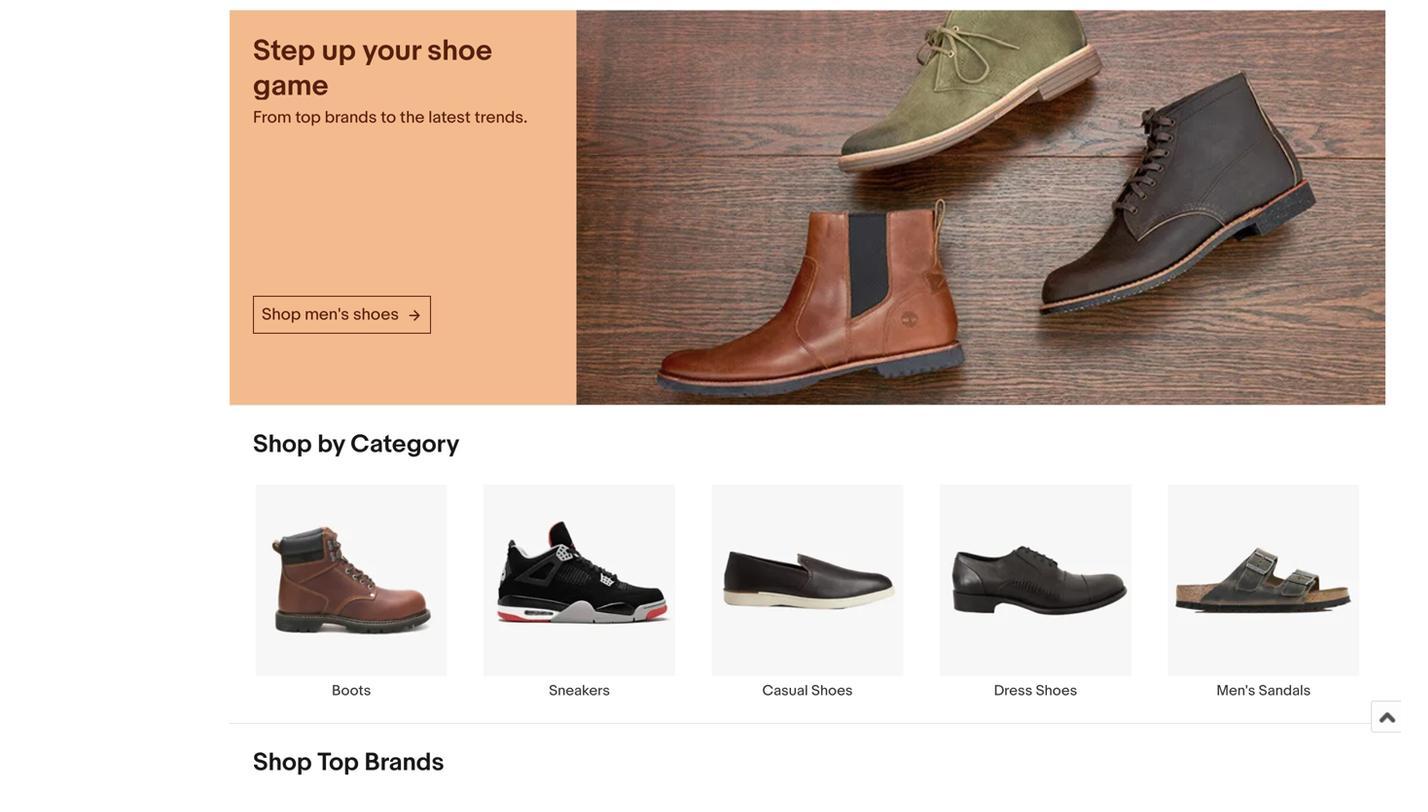 Task type: vqa. For each thing, say whether or not it's contained in the screenshot.
or
no



Task type: locate. For each thing, give the bounding box(es) containing it.
the
[[400, 108, 425, 128]]

shop left by
[[253, 430, 312, 460]]

shoes
[[353, 305, 399, 325]]

brands
[[365, 748, 444, 778]]

list containing boots
[[230, 484, 1386, 723]]

men's
[[1217, 682, 1256, 700]]

dress shoes link
[[922, 484, 1150, 700]]

shop left men's
[[262, 305, 301, 325]]

casual shoes link
[[694, 484, 922, 700]]

brands
[[325, 108, 377, 128]]

shoes inside casual shoes link
[[812, 682, 853, 700]]

shop
[[262, 305, 301, 325], [253, 430, 312, 460], [253, 748, 312, 778]]

shop for shop by category
[[253, 430, 312, 460]]

casual
[[763, 682, 809, 700]]

latest
[[429, 108, 471, 128]]

1 horizontal spatial shoes
[[1036, 682, 1078, 700]]

to
[[381, 108, 396, 128]]

shoes
[[812, 682, 853, 700], [1036, 682, 1078, 700]]

shop left top
[[253, 748, 312, 778]]

1 vertical spatial shop
[[253, 430, 312, 460]]

top
[[295, 108, 321, 128]]

step up your shoe game image
[[577, 10, 1386, 405]]

trends.
[[475, 108, 528, 128]]

shoes inside 'dress shoes' link
[[1036, 682, 1078, 700]]

sneakers
[[549, 682, 610, 700]]

2 vertical spatial shop
[[253, 748, 312, 778]]

from
[[253, 108, 292, 128]]

list
[[230, 484, 1386, 723]]

category
[[351, 430, 460, 460]]

0 vertical spatial shop
[[262, 305, 301, 325]]

casual shoes
[[763, 682, 853, 700]]

by
[[318, 430, 345, 460]]

shoes right dress
[[1036, 682, 1078, 700]]

0 horizontal spatial shoes
[[812, 682, 853, 700]]

game
[[253, 69, 329, 104]]

step up your shoe game from top brands to the latest trends.
[[253, 34, 528, 128]]

shoes right "casual"
[[812, 682, 853, 700]]

step
[[253, 34, 315, 69]]

1 shoes from the left
[[812, 682, 853, 700]]

boots link
[[238, 484, 466, 700]]

dress shoes
[[995, 682, 1078, 700]]

2 shoes from the left
[[1036, 682, 1078, 700]]



Task type: describe. For each thing, give the bounding box(es) containing it.
top
[[318, 748, 359, 778]]

men's
[[305, 305, 349, 325]]

men's sandals link
[[1150, 484, 1379, 700]]

up
[[322, 34, 356, 69]]

shoe
[[427, 34, 493, 69]]

shop men's shoes link
[[253, 296, 431, 334]]

your
[[363, 34, 421, 69]]

shoes for casual shoes
[[812, 682, 853, 700]]

sandals
[[1259, 682, 1312, 700]]

men's sandals
[[1217, 682, 1312, 700]]

shop by category
[[253, 430, 460, 460]]

shop for shop top brands
[[253, 748, 312, 778]]

shop top brands
[[253, 748, 444, 778]]

shop for shop men's shoes
[[262, 305, 301, 325]]

sneakers link
[[466, 484, 694, 700]]

dress
[[995, 682, 1033, 700]]

shoes for dress shoes
[[1036, 682, 1078, 700]]

shop men's shoes
[[262, 305, 399, 325]]

boots
[[332, 682, 371, 700]]



